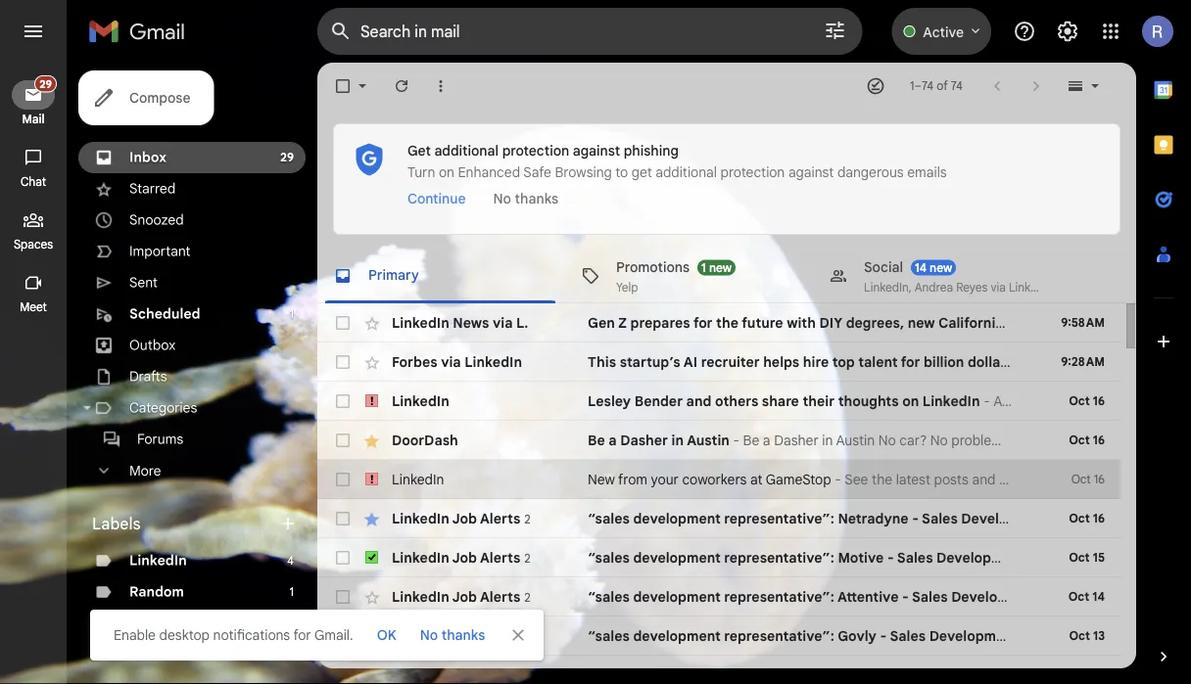 Task type: vqa. For each thing, say whether or not it's contained in the screenshot.
Alerts corresponding to "sales development representative": Netradyne - Sales Development Representative and m
yes



Task type: locate. For each thing, give the bounding box(es) containing it.
3 linkedin job alerts 2 from the top
[[392, 589, 531, 606]]

forums link
[[137, 431, 183, 448]]

0 horizontal spatial protection
[[502, 142, 570, 159]]

3 alerts from the top
[[480, 589, 521, 606]]

"sales inside "sales development representative": netradyne - sales development representative and m link
[[588, 511, 630, 528]]

no thanks down "safe"
[[493, 190, 559, 208]]

via left l.
[[493, 315, 513, 332]]

0 vertical spatial 29
[[39, 77, 52, 91]]

2 vertical spatial representative
[[1022, 628, 1124, 645]]

0 horizontal spatial thanks
[[442, 627, 485, 644]]

2 vertical spatial oct 16
[[1069, 512, 1105, 527]]

for left the gmail.
[[293, 627, 311, 644]]

1 74 from the left
[[922, 79, 934, 94]]

74
[[922, 79, 934, 94], [951, 79, 963, 94]]

sales up "sales development representative": motive - sales development representative, enterpri
[[922, 511, 958, 528]]

linkedin job alerts 2
[[392, 510, 531, 527], [392, 550, 531, 567], [392, 589, 531, 606], [392, 628, 531, 645]]

Search in mail text field
[[361, 22, 769, 41]]

0 horizontal spatial on
[[439, 164, 455, 181]]

- down "sales development representative": govly - sales development representative (sdr) and link
[[959, 667, 965, 685]]

1 horizontal spatial on
[[877, 667, 894, 685]]

0 vertical spatial 16
[[1093, 434, 1105, 448]]

job for "sales development representative": govly - sales development representative (sdr) and
[[452, 628, 477, 645]]

no thanks right "ok"
[[420, 627, 485, 644]]

tab list up the
[[318, 249, 1137, 304]]

3 development from the top
[[633, 589, 721, 606]]

1 horizontal spatial against
[[789, 164, 834, 181]]

2 job from the top
[[452, 550, 477, 567]]

1 horizontal spatial no thanks
[[493, 190, 559, 208]]

thanks for no thanks link at the left
[[442, 627, 485, 644]]

1 horizontal spatial for
[[694, 315, 713, 332]]

2 row from the top
[[318, 343, 1121, 382]]

a
[[609, 432, 617, 449]]

4 job from the top
[[452, 628, 477, 645]]

alerts
[[480, 510, 521, 527], [480, 550, 521, 567], [480, 589, 521, 606], [480, 628, 521, 645]]

representative down 'oct 14'
[[1022, 628, 1124, 645]]

"sales for "sales development representative": attentive - sales development representative and mo
[[588, 589, 630, 606]]

linkedin
[[1009, 280, 1054, 295], [392, 315, 450, 332], [465, 354, 522, 371], [392, 393, 450, 410], [923, 393, 980, 410], [392, 471, 444, 489], [392, 510, 450, 527], [392, 550, 450, 567], [129, 553, 187, 570], [392, 589, 450, 606], [392, 628, 450, 645], [392, 667, 450, 685], [898, 667, 955, 685]]

1 job from the top
[[452, 510, 477, 527]]

representative": for govly
[[724, 628, 835, 645]]

"sales inside "sales development representative": attentive - sales development representative and mo 'link'
[[588, 589, 630, 606]]

1 "sales from the top
[[588, 511, 630, 528]]

1 vertical spatial for
[[901, 354, 921, 371]]

linkedin job alerts 2 for "sales development representative": netradyne - sales development representative and m
[[392, 510, 531, 527]]

0 vertical spatial additional
[[435, 142, 499, 159]]

no thanks inside alert
[[420, 627, 485, 644]]

representative up 15
[[1054, 511, 1156, 528]]

1 vertical spatial share
[[737, 667, 774, 685]]

for inside gen z prepares for the future with diy degrees, new california law spotlights vc investmen link
[[694, 315, 713, 332]]

no
[[493, 190, 512, 208], [420, 627, 438, 644]]

on down gen z prepares for the future with diy degrees, new california law spotlights vc investmen link
[[903, 393, 919, 410]]

outbox
[[129, 337, 176, 354]]

0 vertical spatial against
[[573, 142, 621, 159]]

for right talent on the bottom right
[[901, 354, 921, 371]]

4 row from the top
[[318, 421, 1121, 461]]

sales down "sales development representative": netradyne - sales development representative and m link
[[897, 550, 933, 567]]

1 horizontal spatial 14
[[1093, 590, 1105, 605]]

sales for motive
[[897, 550, 933, 567]]

sales down "sales development representative": motive - sales development representative, enterpri link
[[912, 589, 948, 606]]

0 horizontal spatial for
[[293, 627, 311, 644]]

promotions, one new message, tab
[[565, 249, 812, 304]]

1 horizontal spatial 74
[[951, 79, 963, 94]]

new
[[709, 261, 732, 275], [930, 261, 953, 275], [908, 315, 936, 332]]

oct 13
[[1070, 630, 1105, 644]]

share
[[762, 393, 800, 410], [737, 667, 774, 685]]

4 "sales from the top
[[588, 628, 630, 645]]

gen z prepares for the future with diy degrees, new california law spotlights vc investmen link
[[588, 314, 1192, 333]]

desktop
[[159, 627, 210, 644]]

0 vertical spatial no thanks
[[493, 190, 559, 208]]

2 horizontal spatial via
[[991, 280, 1006, 295]]

2 2 from the top
[[525, 551, 531, 566]]

"sales
[[588, 511, 630, 528], [588, 550, 630, 567], [588, 589, 630, 606], [588, 628, 630, 645]]

sales
[[922, 511, 958, 528], [897, 550, 933, 567], [912, 589, 948, 606], [890, 628, 926, 645]]

support image
[[1013, 20, 1037, 43]]

1 horizontal spatial no
[[493, 190, 512, 208]]

0 vertical spatial on
[[439, 164, 455, 181]]

- inside 'link'
[[903, 589, 909, 606]]

sales for attentive
[[912, 589, 948, 606]]

main content
[[318, 63, 1192, 685]]

diy
[[820, 315, 843, 332]]

alerts for "sales development representative": motive - sales development representative, enterpri
[[480, 550, 521, 567]]

mail heading
[[0, 112, 67, 127]]

netradyne
[[838, 511, 909, 528]]

additional down the phishing
[[656, 164, 717, 181]]

4 alerts from the top
[[480, 628, 521, 645]]

development for motive
[[937, 550, 1026, 567]]

tab list
[[1137, 63, 1192, 614], [318, 249, 1137, 304]]

law
[[1008, 315, 1030, 332]]

sales for netradyne
[[922, 511, 958, 528]]

representative for and
[[1022, 628, 1124, 645]]

development for "sales development representative": netradyne - sales development representative and m
[[633, 511, 721, 528]]

None checkbox
[[333, 76, 353, 96], [333, 314, 353, 333], [333, 353, 353, 372], [333, 431, 353, 451], [333, 470, 353, 490], [333, 510, 353, 529], [333, 549, 353, 568], [333, 666, 353, 685], [333, 76, 353, 96], [333, 314, 353, 333], [333, 353, 353, 372], [333, 431, 353, 451], [333, 470, 353, 490], [333, 510, 353, 529], [333, 549, 353, 568], [333, 666, 353, 685]]

thanks inside alert
[[442, 627, 485, 644]]

representative,
[[1029, 550, 1135, 567]]

1 horizontal spatial protection
[[721, 164, 785, 181]]

via right the reyes
[[991, 280, 1006, 295]]

74 right of
[[951, 79, 963, 94]]

6 row from the top
[[318, 500, 1192, 539]]

14 inside tab
[[915, 261, 927, 275]]

1
[[910, 79, 915, 94], [702, 261, 706, 275], [290, 307, 294, 322], [290, 586, 294, 600]]

0 horizontal spatial via
[[441, 354, 461, 371]]

4 development from the top
[[633, 628, 721, 645]]

2 representative": from the top
[[724, 550, 835, 567]]

2 vertical spatial on
[[877, 667, 894, 685]]

0 horizontal spatial no thanks
[[420, 627, 485, 644]]

from
[[618, 471, 648, 489]]

0 vertical spatial 14
[[915, 261, 927, 275]]

for left the
[[694, 315, 713, 332]]

representative": inside "sales development representative": attentive - sales development representative and mo 'link'
[[724, 589, 835, 606]]

development inside 'link'
[[633, 589, 721, 606]]

1 alerts from the top
[[480, 510, 521, 527]]

drafts link
[[129, 368, 167, 386]]

1 horizontal spatial via
[[493, 315, 513, 332]]

- right 'attentive'
[[903, 589, 909, 606]]

1 vertical spatial additional
[[656, 164, 717, 181]]

advanced search options image
[[816, 11, 855, 50]]

"sales development representative": govly - sales development representative (sdr) and link
[[588, 627, 1192, 647]]

0 vertical spatial oct 16
[[1069, 434, 1105, 448]]

2 for "sales development representative": govly - sales development representative (sdr) and
[[525, 630, 531, 645]]

thoughts down govly
[[813, 667, 874, 685]]

protection
[[502, 142, 570, 159], [721, 164, 785, 181]]

z
[[619, 315, 627, 332]]

l.
[[516, 315, 529, 332]]

categories link
[[129, 400, 197, 417]]

1 vertical spatial 16
[[1094, 473, 1105, 488]]

0 horizontal spatial 29
[[39, 77, 52, 91]]

alert
[[31, 45, 1160, 661]]

new for social
[[930, 261, 953, 275]]

thanks
[[515, 190, 559, 208], [442, 627, 485, 644]]

thanks inside button
[[515, 190, 559, 208]]

sales inside 'link'
[[912, 589, 948, 606]]

0 horizontal spatial against
[[573, 142, 621, 159]]

thanks down "safe"
[[515, 190, 559, 208]]

1 development from the top
[[633, 511, 721, 528]]

no thanks link
[[412, 618, 493, 654]]

random
[[129, 584, 184, 601]]

against left dangerous at the top right of page
[[789, 164, 834, 181]]

0 vertical spatial for
[[694, 315, 713, 332]]

0 vertical spatial no
[[493, 190, 512, 208]]

for
[[694, 315, 713, 332], [901, 354, 921, 371], [293, 627, 311, 644]]

4 linkedin job alerts 2 from the top
[[392, 628, 531, 645]]

against
[[573, 142, 621, 159], [789, 164, 834, 181]]

2
[[525, 512, 531, 527], [525, 551, 531, 566], [525, 591, 531, 605], [525, 630, 531, 645]]

representative down 15
[[1044, 589, 1146, 606]]

1 vertical spatial via
[[493, 315, 513, 332]]

2 development from the top
[[633, 550, 721, 567]]

1 vertical spatial thanks
[[442, 627, 485, 644]]

no inside no thanks button
[[493, 190, 512, 208]]

starred
[[129, 180, 176, 197]]

row
[[318, 304, 1192, 343], [318, 343, 1121, 382], [318, 382, 1121, 421], [318, 421, 1121, 461], [318, 461, 1121, 500], [318, 500, 1192, 539], [318, 539, 1192, 578], [318, 578, 1192, 617], [318, 617, 1192, 657], [318, 657, 1121, 685]]

job for "sales development representative": motive - sales development representative, enterpri
[[452, 550, 477, 567]]

development for "sales development representative": attentive - sales development representative and mo
[[633, 589, 721, 606]]

on
[[439, 164, 455, 181], [903, 393, 919, 410], [877, 667, 894, 685]]

0 vertical spatial thoughts
[[839, 393, 899, 410]]

14 down 15
[[1093, 590, 1105, 605]]

oct for 6th row
[[1069, 512, 1090, 527]]

job
[[452, 510, 477, 527], [452, 550, 477, 567], [452, 589, 477, 606], [452, 628, 477, 645]]

2 74 from the left
[[951, 79, 963, 94]]

74 left of
[[922, 79, 934, 94]]

"sales for "sales development representative": govly - sales development representative (sdr) and
[[588, 628, 630, 645]]

3 2 from the top
[[525, 591, 531, 605]]

1 vertical spatial others
[[690, 667, 733, 685]]

2 alerts from the top
[[480, 550, 521, 567]]

stripe
[[129, 615, 166, 633]]

"sales development representative": netradyne - sales development representative and m
[[588, 511, 1192, 528]]

new for promotions
[[709, 261, 732, 275]]

forbes via linkedin
[[392, 354, 522, 371]]

oct 12
[[1069, 669, 1105, 684]]

development for "sales development representative": motive - sales development representative, enterpri
[[633, 550, 721, 567]]

additional up the "enhanced"
[[435, 142, 499, 159]]

2 vertical spatial via
[[441, 354, 461, 371]]

thoughts
[[839, 393, 899, 410], [813, 667, 874, 685]]

thanks for no thanks button on the top of page
[[515, 190, 559, 208]]

1 horizontal spatial thanks
[[515, 190, 559, 208]]

0 horizontal spatial 74
[[922, 79, 934, 94]]

alerts for "sales development representative": govly - sales development representative (sdr) and
[[480, 628, 521, 645]]

representative for m
[[1054, 511, 1156, 528]]

representative
[[1054, 511, 1156, 528], [1044, 589, 1146, 606], [1022, 628, 1124, 645]]

14 up "andrea"
[[915, 261, 927, 275]]

additional
[[435, 142, 499, 159], [656, 164, 717, 181]]

0 vertical spatial representative
[[1054, 511, 1156, 528]]

on right turn
[[439, 164, 455, 181]]

turn
[[408, 164, 435, 181]]

thanks right "ok"
[[442, 627, 485, 644]]

oct for 3rd row from the bottom
[[1069, 590, 1090, 605]]

get additional protection against phishing turn on enhanced safe browsing to get additional protection against dangerous emails
[[408, 142, 947, 181]]

gen
[[588, 315, 615, 332]]

dasher
[[620, 432, 668, 449]]

3 "sales from the top
[[588, 589, 630, 606]]

on inside get additional protection against phishing turn on enhanced safe browsing to get additional protection against dangerous emails
[[439, 164, 455, 181]]

"sales inside "sales development representative": govly - sales development representative (sdr) and link
[[588, 628, 630, 645]]

representative": for attentive
[[724, 589, 835, 606]]

1 linkedin job alerts 2 from the top
[[392, 510, 531, 527]]

tab list containing promotions
[[318, 249, 1137, 304]]

ok
[[377, 627, 397, 644]]

0 horizontal spatial 14
[[915, 261, 927, 275]]

chat
[[21, 175, 46, 190]]

representative": inside "sales development representative": govly - sales development representative (sdr) and link
[[724, 628, 835, 645]]

forums
[[137, 431, 183, 448]]

sales for govly
[[890, 628, 926, 645]]

yelp
[[616, 280, 638, 295]]

1 vertical spatial no thanks
[[420, 627, 485, 644]]

8 row from the top
[[318, 578, 1192, 617]]

on down "sales development representative": govly - sales development representative (sdr) and link
[[877, 667, 894, 685]]

new up "andrea"
[[930, 261, 953, 275]]

1 representative": from the top
[[724, 511, 835, 528]]

inbox link
[[129, 149, 167, 166]]

via
[[991, 280, 1006, 295], [493, 315, 513, 332], [441, 354, 461, 371]]

no down the "enhanced"
[[493, 190, 512, 208]]

california
[[939, 315, 1004, 332]]

0 horizontal spatial gamestop
[[588, 667, 658, 685]]

no thanks inside button
[[493, 190, 559, 208]]

navigation
[[0, 63, 69, 685]]

- up netradyne
[[835, 471, 841, 489]]

- right netradyne
[[913, 511, 919, 528]]

new
[[588, 471, 615, 489]]

2 horizontal spatial on
[[903, 393, 919, 410]]

0 vertical spatial protection
[[502, 142, 570, 159]]

oct for ninth row
[[1070, 630, 1091, 644]]

no for no thanks button on the top of page
[[493, 190, 512, 208]]

representative": inside "sales development representative": netradyne - sales development representative and m link
[[724, 511, 835, 528]]

doordash
[[392, 432, 458, 449]]

for inside alert
[[293, 627, 311, 644]]

alert containing enable desktop notifications for gmail.
[[31, 45, 1160, 661]]

1 horizontal spatial 29
[[280, 150, 294, 165]]

representative": for netradyne
[[724, 511, 835, 528]]

0 vertical spatial thanks
[[515, 190, 559, 208]]

1 row from the top
[[318, 304, 1192, 343]]

3 representative": from the top
[[724, 589, 835, 606]]

oct for row containing doordash
[[1069, 434, 1090, 448]]

representative for mo
[[1044, 589, 1146, 606]]

investmen
[[1126, 315, 1192, 332]]

None checkbox
[[333, 392, 353, 412], [333, 588, 353, 608], [333, 392, 353, 412], [333, 588, 353, 608]]

labels heading
[[92, 514, 278, 534]]

2 "sales from the top
[[588, 550, 630, 567]]

3 job from the top
[[452, 589, 477, 606]]

0 vertical spatial via
[[991, 280, 1006, 295]]

1 vertical spatial no
[[420, 627, 438, 644]]

4 2 from the top
[[525, 630, 531, 645]]

oct 15
[[1069, 551, 1105, 566]]

1 vertical spatial representative
[[1044, 589, 1146, 606]]

no thanks for no thanks button on the top of page
[[493, 190, 559, 208]]

no inside no thanks link
[[420, 627, 438, 644]]

15
[[1093, 551, 1105, 566]]

1 vertical spatial on
[[903, 393, 919, 410]]

development for netradyne
[[962, 511, 1050, 528]]

2 linkedin job alerts 2 from the top
[[392, 550, 531, 567]]

new up the
[[709, 261, 732, 275]]

1 vertical spatial their
[[778, 667, 810, 685]]

oct 16
[[1069, 434, 1105, 448], [1072, 473, 1105, 488], [1069, 512, 1105, 527]]

lesley bender and others share their thoughts on linkedin
[[588, 393, 980, 410]]

no right "ok"
[[420, 627, 438, 644]]

on for linkedin
[[877, 667, 894, 685]]

development inside 'link'
[[952, 589, 1041, 606]]

get
[[632, 164, 652, 181]]

1 vertical spatial oct 16
[[1072, 473, 1105, 488]]

toolbar
[[958, 392, 1115, 412]]

2 horizontal spatial for
[[901, 354, 921, 371]]

9:58 am
[[1061, 316, 1105, 331]]

enterpri
[[1139, 550, 1192, 567]]

sales down "sales development representative": attentive - sales development representative and mo 'link'
[[890, 628, 926, 645]]

austin
[[687, 432, 730, 449]]

thoughts down talent on the bottom right
[[839, 393, 899, 410]]

oct 16 for new from your coworkers at gamestop -
[[1072, 473, 1105, 488]]

1 2 from the top
[[525, 512, 531, 527]]

0 horizontal spatial no
[[420, 627, 438, 644]]

4 representative": from the top
[[724, 628, 835, 645]]

scheduled
[[129, 306, 200, 323]]

oct for seventh row from the top of the main content containing get additional protection against phishing
[[1069, 551, 1090, 566]]

top
[[833, 354, 855, 371]]

0 vertical spatial gamestop
[[766, 471, 832, 489]]

against up browsing
[[573, 142, 621, 159]]

oct 16 for be a dasher in austin -
[[1069, 434, 1105, 448]]

linkedin job alerts 2 for "sales development representative": govly - sales development representative (sdr) and
[[392, 628, 531, 645]]

no thanks
[[493, 190, 559, 208], [420, 627, 485, 644]]

representative": inside "sales development representative": motive - sales development representative, enterpri link
[[724, 550, 835, 567]]

safe
[[524, 164, 552, 181]]

2 vertical spatial for
[[293, 627, 311, 644]]

1 vertical spatial 14
[[1093, 590, 1105, 605]]

oct for 6th row from the bottom
[[1072, 473, 1091, 488]]

29 inside "link"
[[39, 77, 52, 91]]

representative inside 'link'
[[1044, 589, 1146, 606]]

9 row from the top
[[318, 617, 1192, 657]]

new down "andrea"
[[908, 315, 936, 332]]

"sales inside "sales development representative": motive - sales development representative, enterpri link
[[588, 550, 630, 567]]

via right "forbes"
[[441, 354, 461, 371]]



Task type: describe. For each thing, give the bounding box(es) containing it.
companies
[[1010, 354, 1083, 371]]

and inside 'link'
[[1149, 589, 1175, 606]]

development for attentive
[[952, 589, 1041, 606]]

to
[[616, 164, 628, 181]]

1 horizontal spatial additional
[[656, 164, 717, 181]]

10 row from the top
[[318, 657, 1121, 685]]

compose button
[[78, 71, 214, 125]]

no thanks button
[[480, 181, 572, 217]]

Search in mail search field
[[318, 8, 863, 55]]

16 for be a dasher in austin -
[[1093, 434, 1105, 448]]

linkedin link
[[129, 553, 187, 570]]

coworkers
[[682, 471, 747, 489]]

lesley bender and others share their thoughts on linkedin link
[[588, 392, 980, 412]]

job for "sales development representative": attentive - sales development representative and mo
[[452, 589, 477, 606]]

attentive
[[838, 589, 899, 606]]

no thanks for no thanks link at the left
[[420, 627, 485, 644]]

for inside 'this startup's ai recruiter helps hire top talent for billion dollar companies' 'link'
[[901, 354, 921, 371]]

5 row from the top
[[318, 461, 1121, 500]]

3 row from the top
[[318, 382, 1121, 421]]

gmail image
[[88, 12, 195, 51]]

toolbar inside row
[[958, 392, 1115, 412]]

billion
[[924, 354, 965, 371]]

primary tab
[[318, 249, 563, 304]]

continue
[[408, 190, 466, 208]]

prepares
[[631, 315, 690, 332]]

chat heading
[[0, 174, 67, 190]]

2 for "sales development representative": motive - sales development representative, enterpri
[[525, 551, 531, 566]]

settings image
[[1056, 20, 1080, 43]]

with
[[787, 315, 816, 332]]

sent link
[[129, 274, 158, 292]]

main content containing get additional protection against phishing
[[318, 63, 1192, 685]]

phishing
[[624, 142, 679, 159]]

browsing
[[555, 164, 612, 181]]

1 vertical spatial gamestop
[[588, 667, 658, 685]]

hire
[[803, 354, 829, 371]]

compose
[[129, 89, 191, 106]]

this startup's ai recruiter helps hire top talent for billion dollar companies link
[[588, 353, 1083, 372]]

"sales for "sales development representative": netradyne - sales development representative and m
[[588, 511, 630, 528]]

row containing linkedin news via l.
[[318, 304, 1192, 343]]

toggle split pane mode image
[[1066, 76, 1086, 96]]

gen z prepares for the future with diy degrees, new california law spotlights vc investmen
[[588, 315, 1192, 332]]

tab list right vc
[[1137, 63, 1192, 614]]

12
[[1093, 669, 1105, 684]]

1 vertical spatial thoughts
[[813, 667, 874, 685]]

alerts for "sales development representative": netradyne - sales development representative and m
[[480, 510, 521, 527]]

on inside lesley bender and others share their thoughts on linkedin link
[[903, 393, 919, 410]]

news
[[453, 315, 489, 332]]

new inside row
[[908, 315, 936, 332]]

this startup's ai recruiter helps hire top talent for billion dollar companies
[[588, 354, 1083, 371]]

linkedin inside social, 14 new messages, tab
[[1009, 280, 1054, 295]]

14 inside row
[[1093, 590, 1105, 605]]

development for "sales development representative": govly - sales development representative (sdr) and
[[633, 628, 721, 645]]

linkedin,
[[864, 280, 912, 295]]

spotlights
[[1034, 315, 1101, 332]]

1 inside the promotions, one new message, tab
[[702, 261, 706, 275]]

future
[[742, 315, 784, 332]]

7 row from the top
[[318, 539, 1192, 578]]

0 vertical spatial share
[[762, 393, 800, 410]]

labels
[[92, 514, 141, 534]]

mo
[[1178, 589, 1192, 606]]

motive
[[838, 550, 884, 567]]

spaces heading
[[0, 237, 67, 253]]

for for gmail.
[[293, 627, 311, 644]]

forbes
[[392, 354, 438, 371]]

meet
[[20, 300, 47, 315]]

meet heading
[[0, 300, 67, 316]]

bender
[[635, 393, 683, 410]]

- right "motive"
[[888, 550, 894, 567]]

navigation containing mail
[[0, 63, 69, 685]]

job for "sales development representative": netradyne - sales development representative and m
[[452, 510, 477, 527]]

row containing doordash
[[318, 421, 1121, 461]]

primary
[[368, 267, 419, 284]]

linkedin job alerts 2 for "sales development representative": motive - sales development representative, enterpri
[[392, 550, 531, 567]]

0 vertical spatial others
[[715, 393, 759, 410]]

14 new
[[915, 261, 953, 275]]

representative": for motive
[[724, 550, 835, 567]]

be a dasher in austin -
[[588, 432, 743, 449]]

"sales development representative": motive - sales development representative, enterpri link
[[588, 549, 1192, 568]]

ai
[[684, 354, 698, 371]]

"sales for "sales development representative": motive - sales development representative, enterpri
[[588, 550, 630, 567]]

be
[[588, 432, 605, 449]]

no for no thanks link at the left
[[420, 627, 438, 644]]

linkedin job alerts 2 for "sales development representative": attentive - sales development representative and mo
[[392, 589, 531, 606]]

vc
[[1104, 315, 1123, 332]]

inbox tip region
[[333, 123, 1121, 235]]

9:28 am
[[1062, 355, 1105, 370]]

sent
[[129, 274, 158, 292]]

m
[[1188, 511, 1192, 528]]

1 vertical spatial against
[[789, 164, 834, 181]]

1 74 of 74
[[910, 79, 963, 94]]

startup's
[[620, 354, 681, 371]]

the
[[716, 315, 739, 332]]

in
[[672, 432, 684, 449]]

(sdr)
[[1127, 628, 1166, 645]]

helps
[[764, 354, 800, 371]]

scheduled link
[[129, 306, 200, 323]]

get
[[408, 142, 431, 159]]

degrees,
[[846, 315, 905, 332]]

development for govly
[[930, 628, 1018, 645]]

more image
[[431, 76, 451, 96]]

snoozed
[[129, 212, 184, 229]]

linkedin news via l.
[[392, 315, 529, 332]]

at
[[751, 471, 763, 489]]

- right austin
[[733, 432, 740, 449]]

main menu image
[[22, 20, 45, 43]]

random link
[[129, 584, 184, 601]]

notifications
[[213, 627, 290, 644]]

linkedin, andrea reyes via linkedin
[[864, 280, 1054, 295]]

of
[[937, 79, 948, 94]]

1 vertical spatial 29
[[280, 150, 294, 165]]

for for the
[[694, 315, 713, 332]]

continue button
[[394, 181, 480, 217]]

govly
[[838, 628, 877, 645]]

snoozed link
[[129, 212, 184, 229]]

0 horizontal spatial additional
[[435, 142, 499, 159]]

16 for new from your coworkers at gamestop -
[[1094, 473, 1105, 488]]

"sales development representative": netradyne - sales development representative and m link
[[588, 510, 1192, 529]]

social, 14 new messages, tab
[[813, 249, 1060, 304]]

reyes
[[957, 280, 988, 295]]

0 vertical spatial their
[[803, 393, 835, 410]]

"sales development representative": attentive - sales development representative and mo
[[588, 589, 1192, 606]]

2 for "sales development representative": attentive - sales development representative and mo
[[525, 591, 531, 605]]

offline sync status image
[[866, 76, 886, 96]]

new from your coworkers at gamestop -
[[588, 471, 845, 489]]

via inside social, 14 new messages, tab
[[991, 280, 1006, 295]]

more button
[[78, 456, 306, 487]]

recruiter
[[701, 354, 760, 371]]

dangerous
[[838, 164, 904, 181]]

search in mail image
[[323, 14, 359, 49]]

enable desktop notifications for gmail.
[[114, 627, 353, 644]]

starred link
[[129, 180, 176, 197]]

on for enhanced
[[439, 164, 455, 181]]

important link
[[129, 243, 191, 260]]

emails
[[908, 164, 947, 181]]

1 horizontal spatial gamestop
[[766, 471, 832, 489]]

tab list inside main content
[[318, 249, 1137, 304]]

mail
[[22, 112, 45, 127]]

promotions
[[616, 259, 690, 276]]

alerts for "sales development representative": attentive - sales development representative and mo
[[480, 589, 521, 606]]

1 vertical spatial protection
[[721, 164, 785, 181]]

2 vertical spatial 16
[[1093, 512, 1105, 527]]

refresh image
[[392, 76, 412, 96]]

- right govly
[[881, 628, 887, 645]]

2 for "sales development representative": netradyne - sales development representative and m
[[525, 512, 531, 527]]

"sales development representative": motive - sales development representative, enterpri
[[588, 550, 1192, 567]]

row containing forbes via linkedin
[[318, 343, 1121, 382]]



